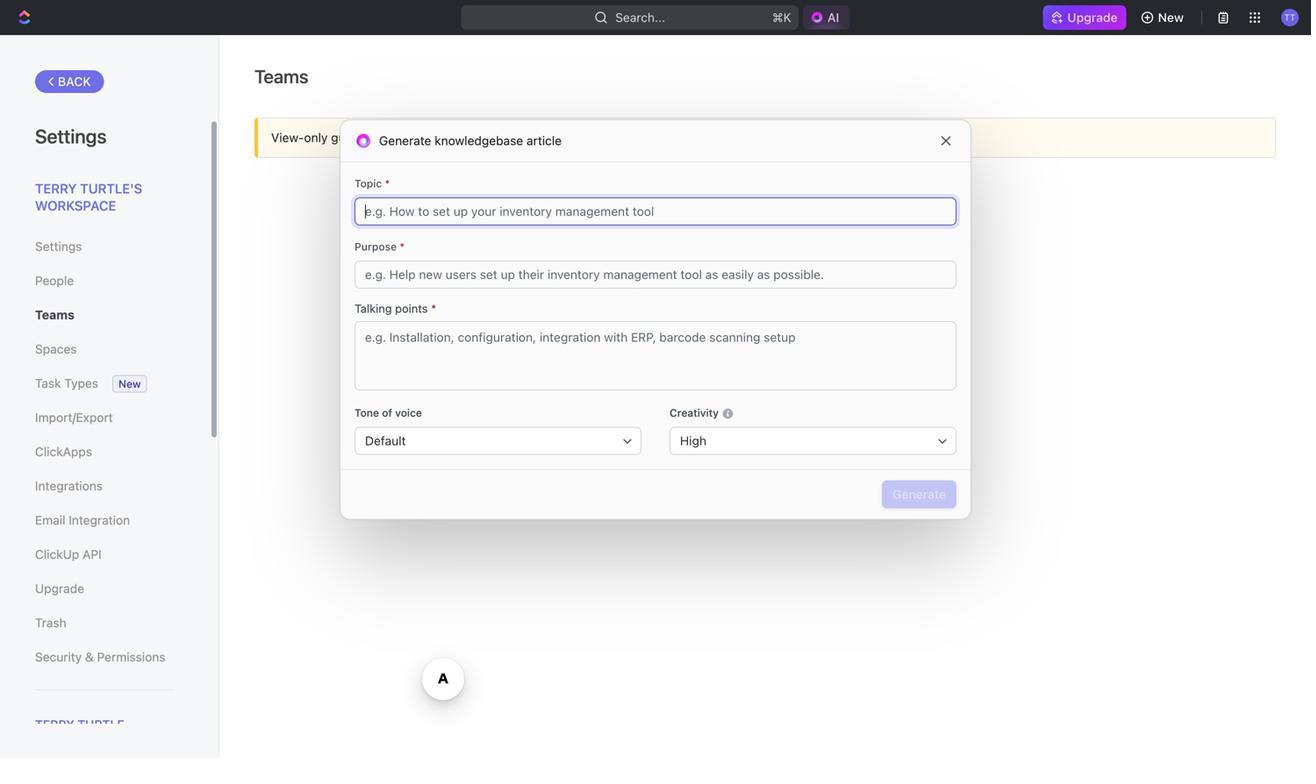 Task type: vqa. For each thing, say whether or not it's contained in the screenshot.
1
no



Task type: describe. For each thing, give the bounding box(es) containing it.
added
[[421, 130, 456, 145]]

purpose
[[355, 240, 397, 253]]

of
[[382, 407, 392, 419]]

talking points *
[[355, 302, 436, 315]]

people link
[[35, 266, 175, 296]]

purpose *
[[355, 240, 405, 253]]

points
[[395, 302, 428, 315]]

start
[[792, 423, 821, 439]]

terry for terry turtle's workspace
[[35, 181, 77, 196]]

permissions
[[97, 650, 165, 664]]

will
[[515, 130, 533, 145]]

have
[[627, 423, 656, 439]]

import/export
[[35, 410, 113, 425]]

email integration
[[35, 513, 130, 527]]

team.
[[928, 423, 965, 439]]

high button
[[670, 427, 957, 455]]

terry turtle's workspace
[[35, 181, 142, 213]]

trash
[[35, 616, 66, 630]]

security & permissions
[[35, 650, 165, 664]]

article
[[527, 133, 562, 148]]

adding
[[843, 423, 885, 439]]

only
[[304, 130, 328, 145]]

any
[[660, 423, 681, 439]]

who
[[372, 130, 396, 145]]

generate for generate knowledgebase article
[[379, 133, 431, 148]]

* for topic *
[[385, 177, 390, 190]]

voice
[[395, 407, 422, 419]]

0 vertical spatial upgrade link
[[1043, 5, 1127, 30]]

view-only guests who are added to teams will automatically be converted to paid guests.
[[271, 130, 780, 145]]

guests
[[331, 130, 369, 145]]

workspace
[[35, 198, 116, 213]]

new button
[[1134, 4, 1194, 32]]

back link
[[35, 70, 104, 93]]

view-
[[271, 130, 304, 145]]

topic
[[355, 177, 382, 190]]

converted
[[632, 130, 689, 145]]

clickup api link
[[35, 540, 175, 570]]

e.g. Installation, configuration, integration with ERP, barcode scanning setup text field
[[355, 321, 957, 391]]

clickup
[[35, 547, 79, 562]]

high button
[[670, 427, 957, 455]]

email
[[35, 513, 65, 527]]

topic *
[[355, 177, 390, 190]]

automatically
[[536, 130, 611, 145]]

a
[[889, 423, 896, 439]]

* for purpose *
[[400, 240, 405, 253]]

clickapps link
[[35, 437, 175, 467]]

integrations link
[[35, 471, 175, 501]]

are
[[399, 130, 417, 145]]

2 to from the left
[[693, 130, 704, 145]]

types
[[64, 376, 98, 391]]

1 to from the left
[[460, 130, 471, 145]]

e.g. How to set up your inventory management tool text field
[[365, 198, 946, 225]]

integrations
[[35, 479, 103, 493]]

search...
[[615, 10, 665, 25]]

&
[[85, 650, 94, 664]]

tone
[[355, 407, 379, 419]]



Task type: locate. For each thing, give the bounding box(es) containing it.
0 horizontal spatial new
[[118, 378, 141, 390]]

talking
[[355, 302, 392, 315]]

new
[[899, 423, 925, 439]]

0 vertical spatial settings
[[35, 125, 107, 147]]

upgrade left "new" button
[[1068, 10, 1118, 25]]

1 vertical spatial upgrade link
[[35, 574, 175, 604]]

terry inside terry turtle's workspace
[[35, 181, 77, 196]]

1 horizontal spatial to
[[693, 130, 704, 145]]

2 terry from the top
[[35, 717, 74, 732]]

settings down the 'back' link
[[35, 125, 107, 147]]

to
[[460, 130, 471, 145], [693, 130, 704, 145]]

integration
[[69, 513, 130, 527]]

* right points
[[431, 302, 436, 315]]

teams down "creativity"
[[685, 423, 725, 439]]

1 terry from the top
[[35, 181, 77, 196]]

1 horizontal spatial generate
[[893, 487, 946, 502]]

2 horizontal spatial *
[[431, 302, 436, 315]]

paid
[[707, 130, 732, 145]]

new inside "new" button
[[1158, 10, 1184, 25]]

upgrade inside settings element
[[35, 581, 84, 596]]

settings
[[35, 125, 107, 147], [35, 239, 82, 254]]

by
[[825, 423, 840, 439]]

new inside settings element
[[118, 378, 141, 390]]

2 horizontal spatial new
[[1158, 10, 1184, 25]]

0 horizontal spatial to
[[460, 130, 471, 145]]

0 horizontal spatial upgrade link
[[35, 574, 175, 604]]

settings link
[[35, 232, 175, 262]]

teams
[[255, 65, 308, 87], [474, 130, 511, 145], [35, 308, 74, 322], [685, 423, 725, 439]]

teams down "people"
[[35, 308, 74, 322]]

terry for terry turtle
[[35, 717, 74, 732]]

0 vertical spatial upgrade
[[1068, 10, 1118, 25]]

creativity
[[670, 407, 722, 419]]

generate inside button
[[893, 487, 946, 502]]

high
[[680, 434, 707, 448]]

to left paid
[[693, 130, 704, 145]]

0 vertical spatial new
[[1158, 10, 1184, 25]]

* right topic
[[385, 177, 390, 190]]

clickapps
[[35, 445, 92, 459]]

generate button
[[882, 481, 957, 509]]

teams inside settings element
[[35, 308, 74, 322]]

*
[[385, 177, 390, 190], [400, 240, 405, 253], [431, 302, 436, 315]]

email integration link
[[35, 506, 175, 535]]

* right purpose on the top left
[[400, 240, 405, 253]]

1 vertical spatial generate
[[893, 487, 946, 502]]

right
[[728, 423, 757, 439]]

teams left will
[[474, 130, 511, 145]]

default
[[365, 434, 406, 448]]

1 horizontal spatial new
[[739, 465, 767, 481]]

0 vertical spatial *
[[385, 177, 390, 190]]

2 vertical spatial new
[[739, 465, 767, 481]]

1 vertical spatial upgrade
[[35, 581, 84, 596]]

new
[[1158, 10, 1184, 25], [118, 378, 141, 390], [739, 465, 767, 481]]

default button
[[355, 427, 642, 455]]

0 horizontal spatial upgrade
[[35, 581, 84, 596]]

terry left turtle
[[35, 717, 74, 732]]

generate down new at bottom right
[[893, 487, 946, 502]]

people
[[35, 273, 74, 288]]

2 settings from the top
[[35, 239, 82, 254]]

generate up the topic *
[[379, 133, 431, 148]]

upgrade
[[1068, 10, 1118, 25], [35, 581, 84, 596]]

generate for generate
[[893, 487, 946, 502]]

be
[[615, 130, 629, 145]]

knowledgebase
[[435, 133, 523, 148]]

terry
[[35, 181, 77, 196], [35, 717, 74, 732]]

1 horizontal spatial upgrade
[[1068, 10, 1118, 25]]

now,
[[761, 423, 789, 439]]

terry up workspace in the top of the page
[[35, 181, 77, 196]]

generate knowledgebase article
[[379, 133, 562, 148]]

1 horizontal spatial *
[[400, 240, 405, 253]]

1 vertical spatial settings
[[35, 239, 82, 254]]

security & permissions link
[[35, 642, 175, 672]]

trash link
[[35, 608, 175, 638]]

generate
[[379, 133, 431, 148], [893, 487, 946, 502]]

0 vertical spatial generate
[[379, 133, 431, 148]]

+
[[727, 465, 736, 481]]

guests.
[[735, 130, 777, 145]]

back
[[58, 74, 91, 89]]

upgrade link down "clickup api" link
[[35, 574, 175, 604]]

settings up "people"
[[35, 239, 82, 254]]

tone of voice
[[355, 407, 422, 419]]

team
[[770, 465, 803, 481]]

1 vertical spatial *
[[400, 240, 405, 253]]

1 settings from the top
[[35, 125, 107, 147]]

0 vertical spatial terry
[[35, 181, 77, 196]]

e.g. Help new users set up their inventory management tool as easily as possible. text field
[[365, 262, 946, 288]]

terry turtle
[[35, 717, 124, 732]]

api
[[83, 547, 102, 562]]

1 vertical spatial new
[[118, 378, 141, 390]]

import/export link
[[35, 403, 175, 433]]

upgrade link
[[1043, 5, 1127, 30], [35, 574, 175, 604]]

spaces link
[[35, 334, 175, 364]]

security
[[35, 650, 82, 664]]

upgrade link left "new" button
[[1043, 5, 1127, 30]]

clickup api
[[35, 547, 102, 562]]

settings element
[[0, 35, 219, 758]]

1 vertical spatial terry
[[35, 717, 74, 732]]

1 horizontal spatial upgrade link
[[1043, 5, 1127, 30]]

default button
[[355, 427, 642, 455]]

to right added in the top left of the page
[[460, 130, 471, 145]]

you
[[565, 423, 588, 439]]

0 horizontal spatial generate
[[379, 133, 431, 148]]

upgrade down clickup
[[35, 581, 84, 596]]

spaces
[[35, 342, 77, 356]]

don't
[[591, 423, 624, 439]]

teams up view-
[[255, 65, 308, 87]]

⌘k
[[772, 10, 792, 25]]

turtle's
[[80, 181, 142, 196]]

teams link
[[35, 300, 175, 330]]

2 vertical spatial *
[[431, 302, 436, 315]]

task types
[[35, 376, 98, 391]]

+ new team
[[727, 465, 803, 481]]

task
[[35, 376, 61, 391]]

turtle
[[77, 717, 124, 732]]

0 horizontal spatial *
[[385, 177, 390, 190]]

you don't have any teams right now, start by adding a new team.
[[565, 423, 965, 439]]



